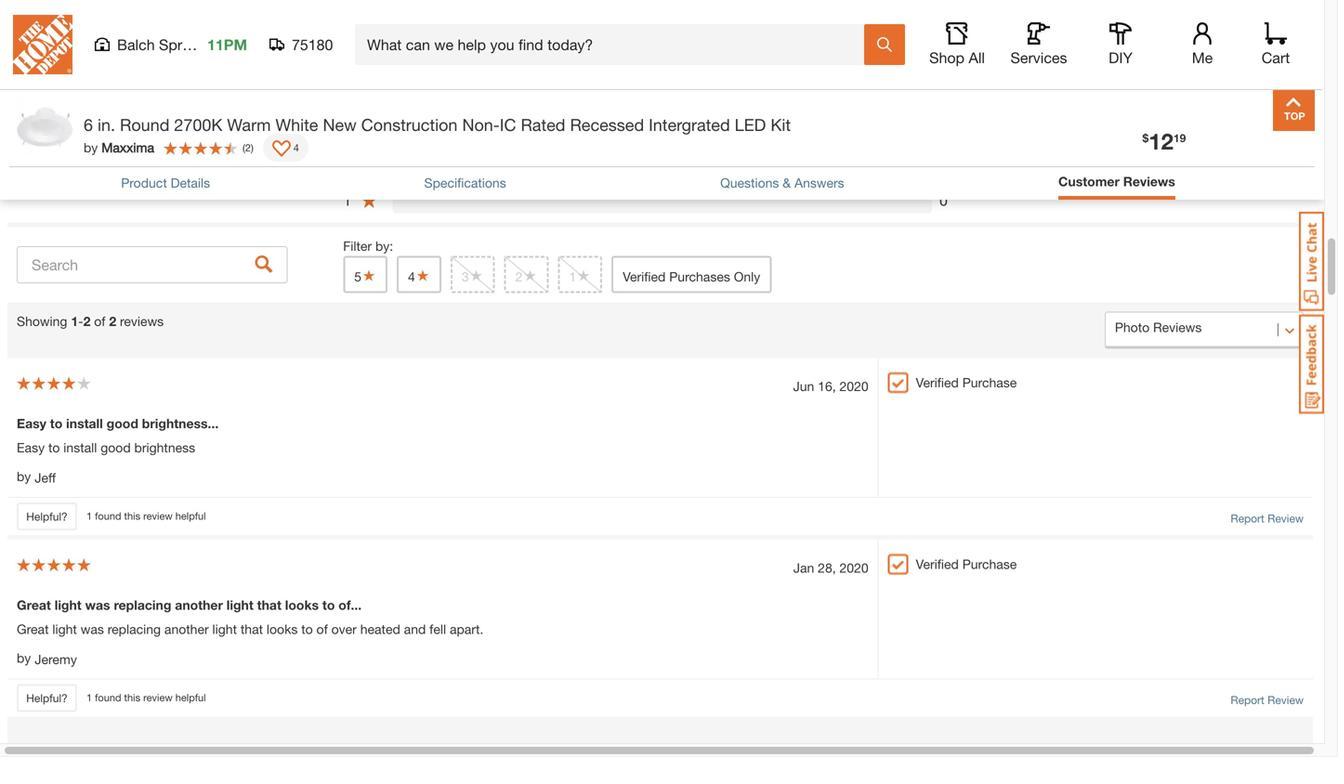 Task type: vqa. For each thing, say whether or not it's contained in the screenshot.
right Showing 1 - 2 of 2 reviews
yes



Task type: describe. For each thing, give the bounding box(es) containing it.
0 vertical spatial this
[[188, 165, 215, 185]]

( 2 )
[[243, 141, 253, 154]]

me
[[1192, 49, 1213, 66]]

report review button for jun 16, 2020
[[1231, 510, 1304, 527]]

4.5 out of 5
[[7, 5, 74, 20]]

new
[[323, 115, 357, 135]]

1 vertical spatial showing 1 - 2 of 2 reviews
[[587, 742, 733, 757]]

What can we help you find today? search field
[[367, 25, 863, 64]]

Search text field
[[17, 246, 287, 283]]

me button
[[1173, 22, 1232, 67]]

intergrated
[[649, 115, 730, 135]]

1 vertical spatial that
[[241, 622, 263, 637]]

report review for jun 16, 2020
[[1231, 512, 1304, 525]]

0 vertical spatial was
[[85, 597, 110, 613]]

apart.
[[450, 622, 483, 637]]

0 vertical spatial looks
[[285, 597, 319, 613]]

by maxxima
[[84, 140, 154, 155]]

great light was replacing another light that looks to of... great light was replacing another light that looks to of over heated and fell apart.
[[17, 597, 483, 637]]

1 vertical spatial verified
[[916, 375, 959, 390]]

4 button
[[397, 256, 441, 293]]

balch
[[117, 36, 155, 53]]

1 found this review helpful for jeremy
[[86, 692, 206, 704]]

and
[[404, 622, 426, 637]]

of inside great light was replacing another light that looks to of... great light was replacing another light that looks to of over heated and fell apart.
[[316, 622, 328, 637]]

2 vertical spatial reviews
[[689, 742, 733, 757]]

1 great from the top
[[17, 597, 51, 613]]

1 button
[[558, 256, 602, 293]]

fell
[[429, 622, 446, 637]]

in.
[[98, 115, 115, 135]]

springs
[[159, 36, 210, 53]]

write a review button
[[1057, 115, 1243, 152]]

jeff button
[[35, 468, 56, 488]]

1 horizontal spatial reviews
[[199, 129, 245, 144]]

review for jun 16, 2020
[[1268, 512, 1304, 525]]

product
[[220, 165, 279, 185]]

a
[[1137, 123, 1147, 143]]

live chat image
[[1299, 212, 1324, 311]]

cart
[[1262, 49, 1290, 66]]

1 horizontal spatial out
[[149, 129, 169, 144]]

0 vertical spatial review
[[1151, 123, 1209, 143]]

1 vertical spatial -
[[649, 742, 654, 757]]

1 star icon image from the top
[[360, 57, 378, 76]]

ic
[[500, 115, 516, 135]]

found for jeremy
[[95, 692, 121, 704]]

0 vertical spatial out
[[29, 5, 48, 20]]

brightness
[[134, 440, 195, 455]]

recessed
[[570, 115, 644, 135]]

cart link
[[1255, 22, 1296, 67]]

filter by:
[[343, 238, 393, 254]]

this for brightness...
[[124, 510, 140, 522]]

verified purchases only button
[[612, 256, 772, 293]]

by:
[[375, 238, 393, 254]]

0 vertical spatial another
[[175, 597, 223, 613]]

kit
[[771, 115, 791, 135]]

star symbol image for 1
[[576, 269, 591, 282]]

1 vertical spatial good
[[101, 440, 131, 455]]

jun
[[793, 379, 814, 394]]

)
[[251, 141, 253, 154]]

0 horizontal spatial 5
[[66, 5, 74, 20]]

0 % recommend this product
[[62, 165, 279, 185]]

jan 28, 2020
[[793, 560, 869, 576]]

helpful? for jeremy
[[26, 692, 68, 705]]

2 easy from the top
[[17, 440, 45, 455]]

0 vertical spatial good
[[107, 416, 138, 431]]

questions
[[720, 175, 779, 190]]

star icon image for 1
[[360, 191, 378, 209]]

2 verified purchase from the top
[[916, 557, 1017, 572]]

12
[[1149, 128, 1174, 154]]

customer reviews
[[1058, 174, 1175, 189]]

by jeremy
[[17, 650, 77, 667]]

maxxima
[[101, 140, 154, 155]]

answers
[[794, 175, 844, 190]]

2700k
[[174, 115, 222, 135]]

1 vertical spatial looks
[[267, 622, 298, 637]]

diy button
[[1091, 22, 1150, 67]]

4 inside button
[[408, 269, 415, 284]]

warm
[[227, 115, 271, 135]]

1 found this review helpful for jeff
[[86, 510, 206, 522]]

report review for jan 28, 2020
[[1231, 693, 1304, 706]]

shop all
[[929, 49, 985, 66]]

jan
[[793, 560, 814, 576]]

details
[[171, 175, 210, 190]]

0 for 2
[[939, 158, 948, 176]]

1 vertical spatial install
[[63, 440, 97, 455]]

construction
[[361, 115, 458, 135]]

0 vertical spatial that
[[257, 597, 281, 613]]

&
[[783, 175, 791, 190]]

0 horizontal spatial -
[[78, 314, 83, 329]]

jeff
[[35, 470, 56, 485]]

non-
[[462, 115, 500, 135]]

purchases
[[669, 269, 730, 284]]

0 horizontal spatial 3
[[343, 125, 351, 142]]

0 horizontal spatial showing 1 - 2 of 2 reviews
[[17, 314, 164, 329]]

1 purchase from the top
[[962, 375, 1017, 390]]

review for another
[[143, 692, 173, 704]]

2 vertical spatial verified
[[916, 557, 959, 572]]

4.5 for 4.5
[[62, 87, 140, 154]]

balch springs 11pm
[[117, 36, 247, 53]]

out of 2 reviews
[[149, 129, 245, 144]]

verified purchases only
[[623, 269, 760, 284]]

19
[[1174, 131, 1186, 144]]

only
[[734, 269, 760, 284]]

top button
[[1273, 89, 1315, 131]]

recommend
[[93, 165, 184, 185]]

%
[[72, 165, 88, 185]]

helpful for brightness...
[[175, 510, 206, 522]]

star icon image for 3
[[360, 124, 378, 142]]

rated
[[521, 115, 565, 135]]

0 for 1
[[939, 191, 948, 209]]

16,
[[818, 379, 836, 394]]

star symbol image for 5
[[362, 269, 376, 282]]

helpful? button for jeff
[[17, 503, 77, 530]]

6 in. round 2700k warm white new construction non-ic rated recessed intergrated led kit
[[84, 115, 791, 135]]

$ 12 19
[[1143, 128, 1186, 154]]

shop all button
[[927, 22, 987, 67]]

jeremy button
[[35, 650, 77, 669]]

1 horizontal spatial showing
[[587, 742, 638, 757]]

round
[[120, 115, 169, 135]]

by for by maxxima
[[84, 140, 98, 155]]

services button
[[1009, 22, 1069, 67]]

by jeff
[[17, 469, 56, 485]]

by for by jeff
[[17, 469, 31, 484]]

helpful for another
[[175, 692, 206, 704]]

services
[[1011, 49, 1067, 66]]

3 button
[[451, 256, 495, 293]]



Task type: locate. For each thing, give the bounding box(es) containing it.
4.5 for 4.5 out of 5
[[7, 5, 26, 20]]

1 report from the top
[[1231, 512, 1264, 525]]

reviews
[[199, 129, 245, 144], [120, 314, 164, 329], [689, 742, 733, 757]]

helpful? for jeff
[[26, 510, 68, 523]]

0 vertical spatial verified purchase
[[916, 375, 1017, 390]]

product
[[121, 175, 167, 190]]

0 horizontal spatial showing
[[17, 314, 67, 329]]

verified inside button
[[623, 269, 666, 284]]

verified
[[623, 269, 666, 284], [916, 375, 959, 390], [916, 557, 959, 572]]

0 vertical spatial helpful
[[175, 510, 206, 522]]

0 vertical spatial 3
[[343, 125, 351, 142]]

1 vertical spatial by
[[17, 469, 31, 484]]

heated
[[360, 622, 400, 637]]

review
[[1151, 123, 1209, 143], [1268, 512, 1304, 525], [1268, 693, 1304, 706]]

0 vertical spatial reviews
[[199, 129, 245, 144]]

review for jan 28, 2020
[[1268, 693, 1304, 706]]

0 vertical spatial report
[[1231, 512, 1264, 525]]

0 vertical spatial 1 found this review helpful
[[86, 510, 206, 522]]

star symbol image for 2
[[523, 269, 537, 282]]

0 vertical spatial replacing
[[114, 597, 171, 613]]

found
[[95, 510, 121, 522], [95, 692, 121, 704]]

1 vertical spatial report
[[1231, 693, 1264, 706]]

1 review from the top
[[143, 510, 173, 522]]

4.5
[[7, 5, 26, 20], [62, 87, 140, 154]]

0 vertical spatial helpful? button
[[17, 503, 77, 530]]

2020 for jan 28, 2020
[[840, 560, 869, 576]]

2020 right the 16,
[[840, 379, 869, 394]]

product image image
[[14, 98, 74, 159]]

1 helpful? from the top
[[26, 510, 68, 523]]

0 vertical spatial report review
[[1231, 512, 1304, 525]]

helpful? down by jeremy
[[26, 692, 68, 705]]

diy
[[1109, 49, 1133, 66]]

all
[[969, 49, 985, 66]]

jeremy
[[35, 652, 77, 667]]

5 button
[[343, 256, 388, 293]]

-
[[78, 314, 83, 329], [649, 742, 654, 757]]

by left jeremy
[[17, 650, 31, 666]]

star icon image right new
[[360, 124, 378, 142]]

to
[[50, 416, 63, 431], [48, 440, 60, 455], [322, 597, 335, 613], [301, 622, 313, 637]]

2 review from the top
[[143, 692, 173, 704]]

1 found from the top
[[95, 510, 121, 522]]

customer
[[1058, 174, 1120, 189]]

1 vertical spatial great
[[17, 622, 49, 637]]

4 button
[[263, 134, 308, 162]]

star symbol image left 3 'button'
[[415, 269, 430, 282]]

star icon image
[[360, 57, 378, 76], [360, 124, 378, 142], [360, 158, 378, 176], [360, 191, 378, 209]]

report for jan 28, 2020
[[1231, 693, 1264, 706]]

by left jeff at the bottom
[[17, 469, 31, 484]]

the home depot logo image
[[13, 15, 72, 74]]

good left brightness
[[101, 440, 131, 455]]

star icon image down construction
[[360, 158, 378, 176]]

1 horizontal spatial 3
[[462, 269, 469, 284]]

1 vertical spatial found
[[95, 692, 121, 704]]

2 report review button from the top
[[1231, 692, 1304, 708]]

verified purchase
[[916, 375, 1017, 390], [916, 557, 1017, 572]]

1 helpful from the top
[[175, 510, 206, 522]]

3 right white
[[343, 125, 351, 142]]

2020 right 28,
[[840, 560, 869, 576]]

0 vertical spatial verified
[[623, 269, 666, 284]]

star symbol image inside the 5 "button"
[[362, 269, 376, 282]]

4
[[293, 141, 299, 154], [408, 269, 415, 284]]

helpful
[[175, 510, 206, 522], [175, 692, 206, 704]]

helpful? down jeff button
[[26, 510, 68, 523]]

1 vertical spatial helpful
[[175, 692, 206, 704]]

purchase
[[962, 375, 1017, 390], [962, 557, 1017, 572]]

star symbol image inside 1 button
[[576, 269, 591, 282]]

4 right the 5 "button"
[[408, 269, 415, 284]]

2 report review from the top
[[1231, 693, 1304, 706]]

star symbol image down filter by:
[[362, 269, 376, 282]]

1 vertical spatial out
[[149, 129, 169, 144]]

1 easy from the top
[[17, 416, 46, 431]]

0 horizontal spatial 4
[[293, 141, 299, 154]]

28,
[[818, 560, 836, 576]]

3 right 4 button
[[462, 269, 469, 284]]

6
[[84, 115, 93, 135]]

star icon image up filter by:
[[360, 191, 378, 209]]

1 vertical spatial reviews
[[120, 314, 164, 329]]

star symbol image inside 2 "button"
[[523, 269, 537, 282]]

helpful? button down jeff button
[[17, 503, 77, 530]]

2 vertical spatial this
[[124, 692, 140, 704]]

found for jeff
[[95, 510, 121, 522]]

0 horizontal spatial reviews
[[120, 314, 164, 329]]

2 found from the top
[[95, 692, 121, 704]]

star symbol image right 2 "button"
[[576, 269, 591, 282]]

75180
[[292, 36, 333, 53]]

4 star icon image from the top
[[360, 191, 378, 209]]

2 star symbol image from the left
[[415, 269, 430, 282]]

1 vertical spatial 2020
[[840, 560, 869, 576]]

1 vertical spatial replacing
[[108, 622, 161, 637]]

(
[[243, 141, 245, 154]]

1 vertical spatial verified purchase
[[916, 557, 1017, 572]]

1 vertical spatial review
[[1268, 512, 1304, 525]]

questions & answers
[[720, 175, 844, 190]]

1 vertical spatial helpful? button
[[17, 684, 77, 712]]

3 star icon image from the top
[[360, 158, 378, 176]]

good up brightness
[[107, 416, 138, 431]]

by down 6
[[84, 140, 98, 155]]

0 vertical spatial purchase
[[962, 375, 1017, 390]]

1 vertical spatial 1 found this review helpful
[[86, 692, 206, 704]]

2 vertical spatial review
[[1268, 693, 1304, 706]]

white
[[275, 115, 318, 135]]

1 horizontal spatial 4.5
[[62, 87, 140, 154]]

0 vertical spatial report review button
[[1231, 510, 1304, 527]]

0 vertical spatial review
[[143, 510, 173, 522]]

1 horizontal spatial -
[[649, 742, 654, 757]]

star symbol image
[[362, 269, 376, 282], [415, 269, 430, 282], [523, 269, 537, 282], [576, 269, 591, 282]]

1 vertical spatial easy
[[17, 440, 45, 455]]

0 vertical spatial great
[[17, 597, 51, 613]]

11pm
[[207, 36, 247, 53]]

1 vertical spatial report review
[[1231, 693, 1304, 706]]

star symbol image inside 4 button
[[415, 269, 430, 282]]

1 vertical spatial review
[[143, 692, 173, 704]]

specifications
[[424, 175, 506, 190]]

another
[[175, 597, 223, 613], [164, 622, 209, 637]]

1 vertical spatial 4.5
[[62, 87, 140, 154]]

5 inside "button"
[[354, 269, 362, 284]]

0 vertical spatial 4
[[293, 141, 299, 154]]

1 vertical spatial 5
[[354, 269, 362, 284]]

jun 16, 2020
[[793, 379, 869, 394]]

1 1 found this review helpful from the top
[[86, 510, 206, 522]]

that left over at bottom left
[[241, 622, 263, 637]]

review for brightness...
[[143, 510, 173, 522]]

specifications button
[[424, 173, 506, 193], [424, 173, 506, 193]]

star symbol image
[[469, 269, 484, 282]]

2 helpful? from the top
[[26, 692, 68, 705]]

easy
[[17, 416, 46, 431], [17, 440, 45, 455]]

of
[[52, 5, 63, 20], [173, 129, 184, 144], [94, 314, 105, 329], [316, 622, 328, 637], [664, 742, 676, 757]]

report review
[[1231, 512, 1304, 525], [1231, 693, 1304, 706]]

0 vertical spatial 4.5
[[7, 5, 26, 20]]

star symbol image for 4
[[415, 269, 430, 282]]

2020 for jun 16, 2020
[[840, 379, 869, 394]]

2020
[[840, 379, 869, 394], [840, 560, 869, 576]]

looks left of...
[[285, 597, 319, 613]]

1 vertical spatial 4
[[408, 269, 415, 284]]

reviews
[[1123, 174, 1175, 189]]

0 horizontal spatial out
[[29, 5, 48, 20]]

4 right display icon
[[293, 141, 299, 154]]

2 button
[[504, 256, 549, 293]]

by inside by jeremy
[[17, 650, 31, 666]]

1 vertical spatial report review button
[[1231, 692, 1304, 708]]

1 2020 from the top
[[840, 379, 869, 394]]

report review button for jan 28, 2020
[[1231, 692, 1304, 708]]

3 inside 'button'
[[462, 269, 469, 284]]

product details
[[121, 175, 210, 190]]

1 vertical spatial showing
[[587, 742, 638, 757]]

filter
[[343, 238, 372, 254]]

showing
[[17, 314, 67, 329], [587, 742, 638, 757]]

0 vertical spatial found
[[95, 510, 121, 522]]

0 vertical spatial install
[[66, 416, 103, 431]]

easy to install good brightness... easy to install good brightness
[[17, 416, 219, 455]]

by inside by jeff
[[17, 469, 31, 484]]

over
[[331, 622, 357, 637]]

helpful? button
[[17, 503, 77, 530], [17, 684, 77, 712]]

1 vertical spatial 3
[[462, 269, 469, 284]]

0 vertical spatial showing 1 - 2 of 2 reviews
[[17, 314, 164, 329]]

2 purchase from the top
[[962, 557, 1017, 572]]

75180 button
[[269, 35, 334, 54]]

1 horizontal spatial showing 1 - 2 of 2 reviews
[[587, 742, 733, 757]]

2 helpful? button from the top
[[17, 684, 77, 712]]

1 horizontal spatial 4
[[408, 269, 415, 284]]

2 1 found this review helpful from the top
[[86, 692, 206, 704]]

questions & answers button
[[720, 173, 844, 193], [720, 173, 844, 193]]

led
[[735, 115, 766, 135]]

2 report from the top
[[1231, 693, 1264, 706]]

2
[[188, 129, 196, 144], [245, 141, 251, 154], [343, 158, 351, 176], [515, 269, 523, 284], [83, 314, 90, 329], [109, 314, 116, 329], [654, 742, 661, 757], [679, 742, 687, 757]]

1 vertical spatial purchase
[[962, 557, 1017, 572]]

customer reviews button
[[1058, 172, 1175, 195], [1058, 172, 1175, 191]]

report for jun 16, 2020
[[1231, 512, 1264, 525]]

that left of...
[[257, 597, 281, 613]]

1 horizontal spatial 5
[[354, 269, 362, 284]]

1 report review from the top
[[1231, 512, 1304, 525]]

0 vertical spatial by
[[84, 140, 98, 155]]

2 2020 from the top
[[840, 560, 869, 576]]

3
[[343, 125, 351, 142], [462, 269, 469, 284]]

helpful? button for jeremy
[[17, 684, 77, 712]]

star icon image for 2
[[360, 158, 378, 176]]

star symbol image left 1 button
[[523, 269, 537, 282]]

good
[[107, 416, 138, 431], [101, 440, 131, 455]]

2 horizontal spatial reviews
[[689, 742, 733, 757]]

1 vertical spatial this
[[124, 510, 140, 522]]

2 great from the top
[[17, 622, 49, 637]]

2 helpful from the top
[[175, 692, 206, 704]]

display image
[[272, 140, 291, 159]]

looks left over at bottom left
[[267, 622, 298, 637]]

0 vertical spatial -
[[78, 314, 83, 329]]

this
[[188, 165, 215, 185], [124, 510, 140, 522], [124, 692, 140, 704]]

write
[[1091, 123, 1132, 143]]

0 vertical spatial helpful?
[[26, 510, 68, 523]]

of...
[[339, 597, 362, 613]]

4 inside dropdown button
[[293, 141, 299, 154]]

$
[[1143, 131, 1149, 144]]

install
[[66, 416, 103, 431], [63, 440, 97, 455]]

1 verified purchase from the top
[[916, 375, 1017, 390]]

brightness...
[[142, 416, 219, 431]]

2 star icon image from the top
[[360, 124, 378, 142]]

0 vertical spatial showing
[[17, 314, 67, 329]]

1 inside button
[[569, 269, 576, 284]]

1 vertical spatial was
[[81, 622, 104, 637]]

showing 1 - 2 of 2 reviews
[[17, 314, 164, 329], [587, 742, 733, 757]]

helpful? button down by jeremy
[[17, 684, 77, 712]]

1
[[939, 58, 948, 75], [343, 191, 351, 209], [569, 269, 576, 284], [71, 314, 78, 329], [86, 510, 92, 522], [86, 692, 92, 704], [641, 742, 649, 757]]

that
[[257, 597, 281, 613], [241, 622, 263, 637]]

0 vertical spatial 2020
[[840, 379, 869, 394]]

1 vertical spatial another
[[164, 622, 209, 637]]

1 found this review helpful
[[86, 510, 206, 522], [86, 692, 206, 704]]

this for another
[[124, 692, 140, 704]]

feedback link image
[[1299, 314, 1324, 414]]

2 vertical spatial by
[[17, 650, 31, 666]]

shop
[[929, 49, 965, 66]]

was
[[85, 597, 110, 613], [81, 622, 104, 637]]

0 vertical spatial 5
[[66, 5, 74, 20]]

5
[[66, 5, 74, 20], [354, 269, 362, 284]]

3 star symbol image from the left
[[523, 269, 537, 282]]

4 star symbol image from the left
[[576, 269, 591, 282]]

by for by jeremy
[[17, 650, 31, 666]]

1 vertical spatial helpful?
[[26, 692, 68, 705]]

1 star symbol image from the left
[[362, 269, 376, 282]]

1 helpful? button from the top
[[17, 503, 77, 530]]

2 inside 2 "button"
[[515, 269, 523, 284]]

0 vertical spatial easy
[[17, 416, 46, 431]]

write a review
[[1091, 123, 1209, 143]]

star icon image up construction
[[360, 57, 378, 76]]

0 horizontal spatial 4.5
[[7, 5, 26, 20]]

1 report review button from the top
[[1231, 510, 1304, 527]]



